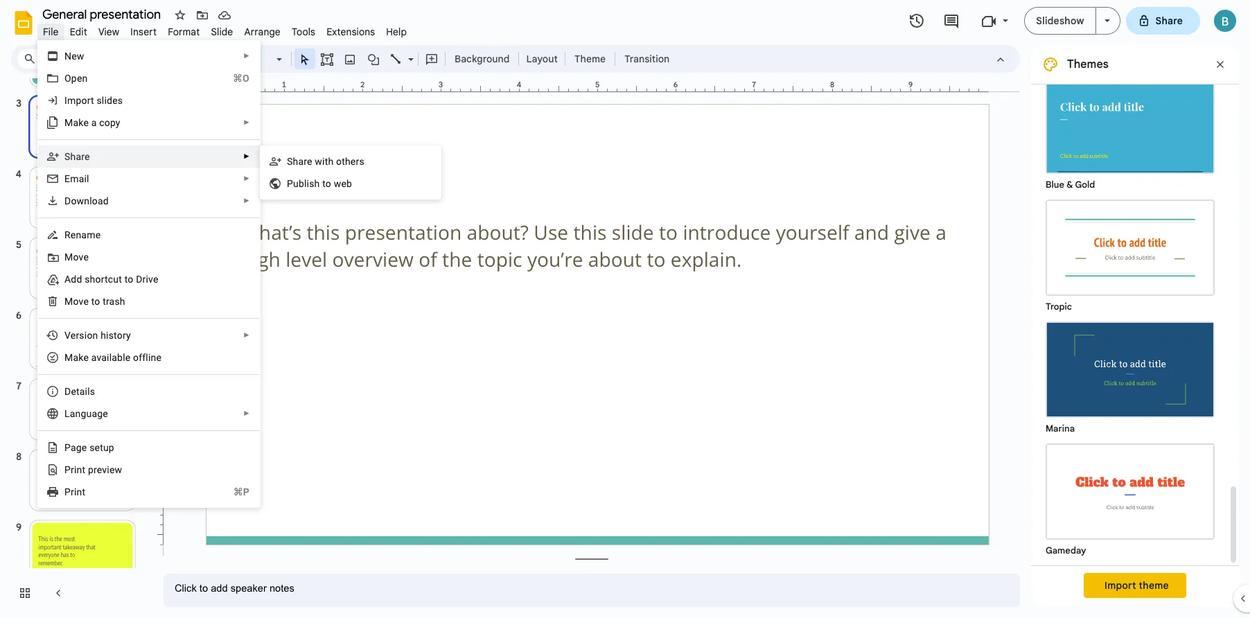 Task type: locate. For each thing, give the bounding box(es) containing it.
help menu item
[[381, 24, 412, 40]]

d ownload
[[64, 195, 109, 207]]

0 vertical spatial import
[[64, 95, 94, 106]]

to
[[322, 178, 331, 189], [124, 274, 133, 285]]

⌘o element
[[216, 71, 249, 85]]

import down pen
[[64, 95, 94, 106]]

1 horizontal spatial s
[[287, 156, 293, 167]]

rint
[[71, 487, 85, 498]]

themes application
[[0, 0, 1250, 618]]

make
[[64, 117, 89, 128]]

add shortcut to drive , element
[[64, 274, 163, 285]]

► for s hare
[[243, 152, 250, 160]]

►
[[243, 52, 250, 60], [243, 119, 250, 126], [243, 152, 250, 160], [243, 175, 250, 182], [243, 197, 250, 204], [243, 331, 250, 339], [243, 410, 250, 417]]

anguage
[[70, 408, 108, 419]]

publish
[[287, 178, 320, 189]]

1 horizontal spatial import
[[1105, 579, 1136, 592]]

Marina radio
[[1039, 315, 1222, 437]]

import theme
[[1105, 579, 1169, 592]]

⌘p element
[[217, 485, 249, 499]]

⌘p
[[233, 487, 249, 498]]

slide menu item
[[205, 24, 239, 40]]

1 horizontal spatial hare
[[293, 156, 312, 167]]

print pre v iew
[[64, 464, 122, 475]]

background button
[[448, 49, 516, 69]]

import inside button
[[1105, 579, 1136, 592]]

ownload
[[71, 195, 109, 207]]

transition
[[625, 53, 670, 65]]

menu
[[37, 40, 261, 508], [260, 146, 441, 200]]

import
[[64, 95, 94, 106], [1105, 579, 1136, 592]]

hare for hare with others
[[293, 156, 312, 167]]

v
[[102, 464, 107, 475]]

insert
[[131, 26, 157, 38]]

4 ► from the top
[[243, 175, 250, 182]]

transition button
[[618, 49, 676, 69]]

k
[[78, 352, 83, 363]]

e
[[83, 352, 89, 363], [82, 442, 87, 453]]

extensions
[[327, 26, 375, 38]]

import slides z element
[[64, 95, 127, 106]]

3 ► from the top
[[243, 152, 250, 160]]

move to trash t element
[[64, 296, 129, 307]]

hare
[[70, 151, 90, 162], [293, 156, 312, 167]]

e right pa
[[82, 442, 87, 453]]

layout
[[526, 53, 558, 65]]

s
[[64, 151, 70, 162], [287, 156, 293, 167]]

Star checkbox
[[170, 6, 190, 25]]

new n element
[[64, 51, 88, 62]]

gold
[[1075, 179, 1095, 191]]

to left drive
[[124, 274, 133, 285]]

print p element
[[64, 487, 90, 498]]

p
[[64, 487, 71, 498]]

0 vertical spatial to
[[322, 178, 331, 189]]

► for d ownload
[[243, 197, 250, 204]]

format
[[168, 26, 200, 38]]

pen
[[71, 73, 88, 84]]

opy
[[104, 117, 120, 128]]

hare left with in the top of the page
[[293, 156, 312, 167]]

l anguage
[[64, 408, 108, 419]]

o
[[94, 296, 100, 307]]

1 vertical spatial e
[[82, 442, 87, 453]]

e for k
[[83, 352, 89, 363]]

hare up mail
[[70, 151, 90, 162]]

themes section
[[1031, 0, 1239, 607]]

s up publish
[[287, 156, 293, 167]]

Gameday radio
[[1039, 437, 1222, 559]]

5 ► from the top
[[243, 197, 250, 204]]

r ename
[[64, 229, 101, 240]]

import inside menu
[[64, 95, 94, 106]]

o pen
[[64, 73, 88, 84]]

language l element
[[64, 408, 112, 419]]

shape image
[[366, 49, 382, 69]]

s up e
[[64, 151, 70, 162]]

format menu item
[[162, 24, 205, 40]]

1 ► from the top
[[243, 52, 250, 60]]

pa g e setup
[[64, 442, 114, 453]]

tools menu item
[[286, 24, 321, 40]]

shortcut
[[85, 274, 122, 285]]

theme
[[574, 53, 606, 65]]

ename
[[71, 229, 101, 240]]

ma k e available offline
[[64, 352, 162, 363]]

menu bar
[[37, 18, 412, 41]]

arrange menu item
[[239, 24, 286, 40]]

w
[[334, 178, 341, 189]]

theme
[[1139, 579, 1169, 592]]

m ove
[[64, 252, 89, 263]]

e right ma
[[83, 352, 89, 363]]

0 horizontal spatial import
[[64, 95, 94, 106]]

1 vertical spatial import
[[1105, 579, 1136, 592]]

e for g
[[82, 442, 87, 453]]

marina
[[1046, 423, 1075, 435]]

make a copy c element
[[64, 117, 125, 128]]

Blue & Gold radio
[[1039, 71, 1222, 193]]

2 ► from the top
[[243, 119, 250, 126]]

c
[[99, 117, 104, 128]]

email e element
[[64, 173, 93, 184]]

tools
[[292, 26, 315, 38]]

slides
[[97, 95, 123, 106]]

rename r element
[[64, 229, 105, 240]]

Zoom text field
[[236, 49, 274, 69]]

layout button
[[522, 49, 562, 69]]

main toolbar
[[86, 49, 677, 69]]

details
[[64, 386, 95, 397]]

0 horizontal spatial s
[[64, 151, 70, 162]]

import left theme
[[1105, 579, 1136, 592]]

menu bar containing file
[[37, 18, 412, 41]]

hare for hare
[[70, 151, 90, 162]]

option group containing blue & gold
[[1031, 0, 1228, 566]]

► for istory
[[243, 331, 250, 339]]

0 horizontal spatial to
[[124, 274, 133, 285]]

move t o trash
[[64, 296, 125, 307]]

Menus field
[[17, 49, 87, 69]]

7 ► from the top
[[243, 410, 250, 417]]

themes
[[1067, 58, 1109, 71]]

0 vertical spatial e
[[83, 352, 89, 363]]

make a c opy
[[64, 117, 120, 128]]

setup
[[89, 442, 114, 453]]

option group
[[1031, 0, 1228, 566]]

6 ► from the top
[[243, 331, 250, 339]]

s for hare
[[64, 151, 70, 162]]

0 horizontal spatial hare
[[70, 151, 90, 162]]

edit
[[70, 26, 87, 38]]

to left w
[[322, 178, 331, 189]]

menu containing s
[[260, 146, 441, 200]]

navigation
[[0, 21, 152, 618]]

1 vertical spatial to
[[124, 274, 133, 285]]



Task type: describe. For each thing, give the bounding box(es) containing it.
s for hare with others
[[287, 156, 293, 167]]

import slides
[[64, 95, 123, 106]]

publish to w eb
[[287, 178, 352, 189]]

add shortcut to drive
[[64, 274, 158, 285]]

version history h element
[[64, 330, 135, 341]]

navigation inside themes application
[[0, 21, 152, 618]]

menu bar inside menu bar banner
[[37, 18, 412, 41]]

istory
[[106, 330, 131, 341]]

menu bar banner
[[0, 0, 1250, 618]]

l
[[64, 408, 70, 419]]

tropic
[[1046, 301, 1072, 313]]

gameday
[[1046, 545, 1086, 557]]

slideshow
[[1036, 15, 1084, 27]]

edit menu item
[[64, 24, 93, 40]]

help
[[386, 26, 407, 38]]

view menu item
[[93, 24, 125, 40]]

s hare
[[64, 151, 90, 162]]

r
[[64, 229, 71, 240]]

Zoom field
[[234, 49, 288, 69]]

&
[[1067, 179, 1073, 191]]

share with others s element
[[287, 156, 369, 167]]

add
[[64, 274, 82, 285]]

available
[[91, 352, 131, 363]]

pa
[[64, 442, 76, 453]]

page setup g element
[[64, 442, 118, 453]]

insert menu item
[[125, 24, 162, 40]]

menu containing n
[[37, 40, 261, 508]]

theme button
[[568, 49, 612, 69]]

make available offline k element
[[64, 352, 166, 363]]

version h istory
[[64, 330, 131, 341]]

blue
[[1046, 179, 1064, 191]]

offline
[[133, 352, 162, 363]]

details b element
[[64, 386, 99, 397]]

p rint
[[64, 487, 85, 498]]

import for import theme
[[1105, 579, 1136, 592]]

share
[[1156, 15, 1183, 27]]

► for e mail
[[243, 175, 250, 182]]

h
[[101, 330, 106, 341]]

print preview v element
[[64, 464, 126, 475]]

d
[[64, 195, 71, 207]]

eb
[[341, 178, 352, 189]]

trash
[[103, 296, 125, 307]]

publish to web w element
[[287, 178, 356, 189]]

insert image image
[[342, 49, 358, 69]]

share button
[[1126, 7, 1200, 35]]

ew
[[72, 51, 84, 62]]

blue & gold
[[1046, 179, 1095, 191]]

slide
[[211, 26, 233, 38]]

a
[[91, 117, 97, 128]]

move m element
[[64, 252, 93, 263]]

n
[[64, 51, 72, 62]]

file menu item
[[37, 24, 64, 40]]

t
[[91, 296, 94, 307]]

arrange
[[244, 26, 281, 38]]

version
[[64, 330, 98, 341]]

e mail
[[64, 173, 89, 184]]

extensions menu item
[[321, 24, 381, 40]]

view
[[98, 26, 119, 38]]

Rename text field
[[37, 6, 169, 22]]

⌘o
[[233, 73, 249, 84]]

n ew
[[64, 51, 84, 62]]

download d element
[[64, 195, 113, 207]]

► for n ew
[[243, 52, 250, 60]]

with
[[315, 156, 334, 167]]

pre
[[88, 464, 102, 475]]

s hare with others
[[287, 156, 364, 167]]

► for opy
[[243, 119, 250, 126]]

open o element
[[64, 73, 92, 84]]

move
[[64, 296, 89, 307]]

drive
[[136, 274, 158, 285]]

g
[[76, 442, 82, 453]]

e
[[64, 173, 70, 184]]

Tropic radio
[[1039, 193, 1222, 315]]

file
[[43, 26, 59, 38]]

o
[[64, 73, 71, 84]]

1 horizontal spatial to
[[322, 178, 331, 189]]

ove
[[73, 252, 89, 263]]

presentation options image
[[1104, 19, 1110, 22]]

option group inside themes section
[[1031, 0, 1228, 566]]

m
[[64, 252, 73, 263]]

import for import slides
[[64, 95, 94, 106]]

iew
[[107, 464, 122, 475]]

share s element
[[64, 151, 94, 162]]

ma
[[64, 352, 78, 363]]

background
[[455, 53, 510, 65]]

slideshow button
[[1025, 7, 1096, 35]]

import theme button
[[1084, 573, 1186, 598]]

► for l anguage
[[243, 410, 250, 417]]

print
[[64, 464, 85, 475]]

mail
[[70, 173, 89, 184]]



Task type: vqa. For each thing, say whether or not it's contained in the screenshot.


